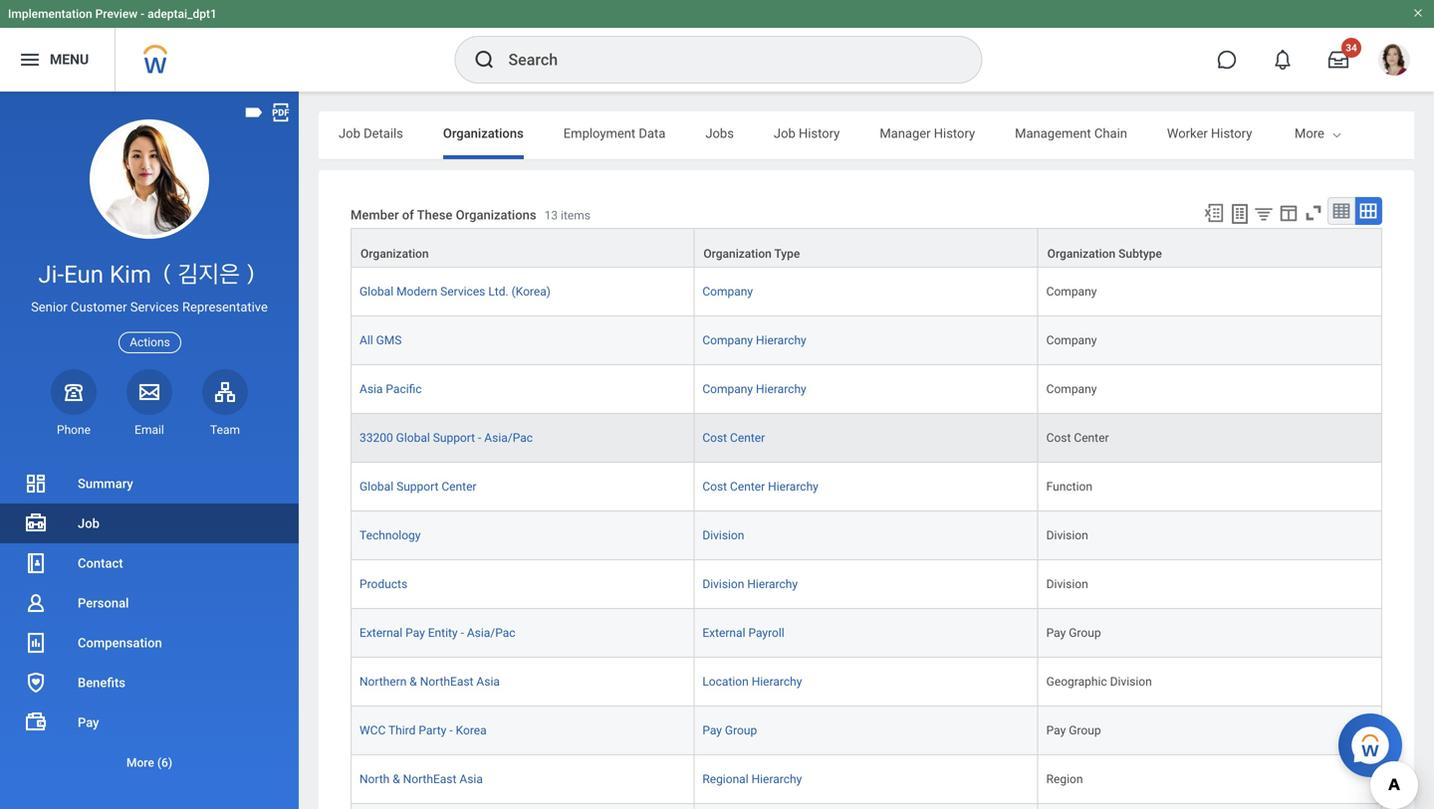 Task type: vqa. For each thing, say whether or not it's contained in the screenshot.


Task type: locate. For each thing, give the bounding box(es) containing it.
jobs
[[706, 126, 734, 141]]

1 pay group element from the top
[[1047, 623, 1101, 641]]

pay inside 'pay' link
[[78, 716, 99, 731]]

1 vertical spatial company hierarchy
[[703, 383, 807, 397]]

group
[[1069, 627, 1101, 641], [725, 724, 757, 738], [1069, 724, 1101, 738]]

organization left the subtype in the top right of the page
[[1048, 247, 1116, 261]]

cell
[[351, 805, 695, 810], [695, 805, 1039, 810], [1039, 805, 1383, 810]]

company hierarchy link down company link
[[703, 330, 807, 348]]

cost up cost center hierarchy link
[[703, 431, 727, 445]]

1 vertical spatial pay group element
[[1047, 720, 1101, 738]]

global for support
[[360, 480, 394, 494]]

3 history from the left
[[1211, 126, 1252, 141]]

pay for pay group link
[[703, 724, 722, 738]]

2 row from the top
[[351, 268, 1383, 317]]

pay down benefits
[[78, 716, 99, 731]]

2 company hierarchy from the top
[[703, 383, 807, 397]]

cost center hierarchy link
[[703, 476, 819, 494]]

more for more (6)
[[126, 757, 154, 770]]

4 row from the top
[[351, 366, 1383, 414]]

external for external payroll
[[703, 627, 746, 641]]

0 vertical spatial &
[[410, 675, 417, 689]]

division
[[703, 529, 744, 543], [1047, 529, 1088, 543], [703, 578, 744, 592], [1047, 578, 1088, 592], [1110, 675, 1152, 689]]

items
[[561, 209, 591, 222]]

global support center
[[360, 480, 477, 494]]

3 row from the top
[[351, 317, 1383, 366]]

korea
[[456, 724, 487, 738]]

view printable version (pdf) image
[[270, 102, 292, 124]]

pay inside pay group link
[[703, 724, 722, 738]]

center for "cost center" element
[[1074, 431, 1109, 445]]

row containing wcc third party - korea
[[351, 707, 1383, 756]]

cost center up function element
[[1047, 431, 1109, 445]]

compensation image
[[24, 632, 48, 655]]

group for 1st "pay group" element
[[1069, 627, 1101, 641]]

more inside dropdown button
[[126, 757, 154, 770]]

organizations up organization popup button
[[456, 208, 536, 222]]

global for modern
[[360, 285, 394, 299]]

company element for all gms
[[1047, 330, 1097, 348]]

compensation
[[78, 636, 162, 651]]

company hierarchy for second company hierarchy link from the bottom of the page
[[703, 334, 807, 348]]

1 cost center from the left
[[703, 431, 765, 445]]

cost for cost center hierarchy link
[[703, 480, 727, 494]]

0 vertical spatial asia
[[360, 383, 383, 397]]

northeast down entity
[[420, 675, 474, 689]]

company hierarchy link up cost center link on the bottom
[[703, 379, 807, 397]]

1 vertical spatial services
[[130, 300, 179, 315]]

row containing global support center
[[351, 463, 1383, 512]]

11 row from the top
[[351, 707, 1383, 756]]

1 company hierarchy link from the top
[[703, 330, 807, 348]]

asia/pac
[[484, 431, 533, 445], [467, 627, 516, 641]]

group down geographic
[[1069, 724, 1101, 738]]

2 horizontal spatial organization
[[1048, 247, 1116, 261]]

cost center for "cost center" element
[[1047, 431, 1109, 445]]

1 organization from the left
[[361, 247, 429, 261]]

pacific
[[386, 383, 422, 397]]

0 vertical spatial company hierarchy link
[[703, 330, 807, 348]]

benefits
[[78, 676, 125, 691]]

division element for division
[[1047, 525, 1088, 543]]

organization
[[361, 247, 429, 261], [704, 247, 772, 261], [1048, 247, 1116, 261]]

company element
[[1047, 281, 1097, 299], [1047, 330, 1097, 348], [1047, 379, 1097, 397]]

group for pay group link
[[725, 724, 757, 738]]

1 vertical spatial company hierarchy link
[[703, 379, 807, 397]]

pay up geographic
[[1047, 627, 1066, 641]]

- inside menu banner
[[141, 7, 145, 21]]

2 cost center from the left
[[1047, 431, 1109, 445]]

center
[[730, 431, 765, 445], [1074, 431, 1109, 445], [442, 480, 477, 494], [730, 480, 765, 494]]

(6)
[[157, 757, 172, 770]]

email ji-eun kim （김지은） element
[[127, 422, 172, 438]]

0 vertical spatial services
[[440, 285, 485, 299]]

0 vertical spatial division element
[[1047, 525, 1088, 543]]

hierarchy for north & northeast asia
[[752, 773, 802, 787]]

more down the 34 button
[[1295, 126, 1325, 141]]

34 button
[[1317, 38, 1362, 82]]

region element
[[1047, 769, 1083, 787]]

more (6)
[[126, 757, 172, 770]]

support
[[433, 431, 475, 445], [397, 480, 439, 494]]

global left modern
[[360, 285, 394, 299]]

support up 'global support center' link
[[433, 431, 475, 445]]

services left ltd.
[[440, 285, 485, 299]]

benefits image
[[24, 671, 48, 695]]

asia down korea at the bottom left
[[460, 773, 483, 787]]

northern & northeast asia link
[[360, 671, 500, 689]]

7 row from the top
[[351, 512, 1383, 561]]

global modern services ltd. (korea) link
[[360, 281, 551, 299]]

12 row from the top
[[351, 756, 1383, 805]]

member
[[351, 208, 399, 222]]

wcc third party - korea
[[360, 724, 487, 738]]

click to view/edit grid preferences image
[[1278, 202, 1300, 224]]

2 division element from the top
[[1047, 574, 1088, 592]]

Search Workday  search field
[[508, 38, 941, 82]]

pay group element up geographic
[[1047, 623, 1101, 641]]

management chain
[[1015, 126, 1127, 141]]

northeast for northern
[[420, 675, 474, 689]]

more (6) button
[[0, 752, 299, 775]]

geographic division
[[1047, 675, 1152, 689]]

tab list containing job details
[[319, 112, 1434, 159]]

profile logan mcneil image
[[1379, 44, 1410, 80]]

pay group element down geographic
[[1047, 720, 1101, 738]]

contact image
[[24, 552, 48, 576]]

job for job history
[[774, 126, 796, 141]]

pay
[[406, 627, 425, 641], [1047, 627, 1066, 641], [78, 716, 99, 731], [703, 724, 722, 738], [1047, 724, 1066, 738]]

external pay entity - asia/pac
[[360, 627, 516, 641]]

organization down of
[[361, 247, 429, 261]]

pay image
[[24, 711, 48, 735]]

company hierarchy
[[703, 334, 807, 348], [703, 383, 807, 397]]

1 horizontal spatial services
[[440, 285, 485, 299]]

these
[[417, 208, 453, 222]]

1 horizontal spatial organization
[[704, 247, 772, 261]]

pay group link
[[703, 720, 757, 738]]

organization for organization
[[361, 247, 429, 261]]

center up function element
[[1074, 431, 1109, 445]]

center up cost center hierarchy link
[[730, 431, 765, 445]]

external left payroll
[[703, 627, 746, 641]]

cost for "cost center" element
[[1047, 431, 1071, 445]]

external up northern at the left bottom
[[360, 627, 403, 641]]

pay left entity
[[406, 627, 425, 641]]

location hierarchy link
[[703, 671, 802, 689]]

- for 33200 global support - asia/pac
[[478, 431, 481, 445]]

1 vertical spatial more
[[126, 757, 154, 770]]

2 vertical spatial global
[[360, 480, 394, 494]]

organization inside 'popup button'
[[704, 247, 772, 261]]

division hierarchy
[[703, 578, 798, 592]]

8 row from the top
[[351, 561, 1383, 610]]

team ji-eun kim （김지은） element
[[202, 422, 248, 438]]

group up regional hierarchy link
[[725, 724, 757, 738]]

1 vertical spatial northeast
[[403, 773, 457, 787]]

services inside row
[[440, 285, 485, 299]]

1 horizontal spatial history
[[934, 126, 975, 141]]

services
[[440, 285, 485, 299], [130, 300, 179, 315]]

cost center for cost center link on the bottom
[[703, 431, 765, 445]]

company element for global modern services ltd. (korea)
[[1047, 281, 1097, 299]]

asia/pac for external pay entity - asia/pac
[[467, 627, 516, 641]]

1 company hierarchy from the top
[[703, 334, 807, 348]]

1 horizontal spatial more
[[1295, 126, 1325, 141]]

1 company element from the top
[[1047, 281, 1097, 299]]

company hierarchy down company link
[[703, 334, 807, 348]]

list containing summary
[[0, 464, 299, 783]]

organizations down search icon
[[443, 126, 524, 141]]

justify image
[[18, 48, 42, 72]]

group up 'geographic division' element
[[1069, 627, 1101, 641]]

global
[[360, 285, 394, 299], [396, 431, 430, 445], [360, 480, 394, 494]]

- for external pay entity - asia/pac
[[461, 627, 464, 641]]

1 vertical spatial global
[[396, 431, 430, 445]]

2 history from the left
[[934, 126, 975, 141]]

pay group
[[1047, 627, 1101, 641], [703, 724, 757, 738], [1047, 724, 1101, 738]]

job left details on the left top of the page
[[339, 126, 360, 141]]

ji-eun kim （김지은）
[[38, 260, 261, 289]]

1 vertical spatial division element
[[1047, 574, 1088, 592]]

organizations
[[443, 126, 524, 141], [456, 208, 536, 222]]

0 vertical spatial more
[[1295, 126, 1325, 141]]

2 organization from the left
[[704, 247, 772, 261]]

actions button
[[119, 332, 181, 353]]

external
[[360, 627, 403, 641], [703, 627, 746, 641]]

hierarchy for all gms
[[756, 334, 807, 348]]

cost
[[703, 431, 727, 445], [1047, 431, 1071, 445], [703, 480, 727, 494]]

1 vertical spatial asia
[[477, 675, 500, 689]]

0 vertical spatial pay group element
[[1047, 623, 1101, 641]]

regional hierarchy link
[[703, 769, 802, 787]]

more left (6)
[[126, 757, 154, 770]]

view team image
[[213, 380, 237, 404]]

adeptai_dpt1
[[148, 7, 217, 21]]

13 row from the top
[[351, 805, 1383, 810]]

services down ji-eun kim （김지은）
[[130, 300, 179, 315]]

2 horizontal spatial job
[[774, 126, 796, 141]]

row containing global modern services ltd. (korea)
[[351, 268, 1383, 317]]

2 external from the left
[[703, 627, 746, 641]]

history right worker
[[1211, 126, 1252, 141]]

toolbar
[[1194, 197, 1383, 228]]

2 pay group element from the top
[[1047, 720, 1101, 738]]

0 horizontal spatial job
[[78, 516, 100, 531]]

company hierarchy link
[[703, 330, 807, 348], [703, 379, 807, 397]]

summary link
[[0, 464, 299, 504]]

northeast inside north & northeast asia link
[[403, 773, 457, 787]]

pay group up "region" element
[[1047, 724, 1101, 738]]

pay group up geographic
[[1047, 627, 1101, 641]]

1 external from the left
[[360, 627, 403, 641]]

row containing north & northeast asia
[[351, 756, 1383, 805]]

asia
[[360, 383, 383, 397], [477, 675, 500, 689], [460, 773, 483, 787]]

0 horizontal spatial history
[[799, 126, 840, 141]]

organization type button
[[695, 229, 1038, 267]]

1 vertical spatial company element
[[1047, 330, 1097, 348]]

northeast
[[420, 675, 474, 689], [403, 773, 457, 787]]

manager history
[[880, 126, 975, 141]]

3 cell from the left
[[1039, 805, 1383, 810]]

team link
[[202, 369, 248, 438]]

division element for division hierarchy
[[1047, 574, 1088, 592]]

expand table image
[[1359, 201, 1379, 221]]

asia left pacific
[[360, 383, 383, 397]]

worker
[[1167, 126, 1208, 141]]

asia up korea at the bottom left
[[477, 675, 500, 689]]

2 company hierarchy link from the top
[[703, 379, 807, 397]]

row containing 33200 global support - asia/pac
[[351, 414, 1383, 463]]

1 horizontal spatial job
[[339, 126, 360, 141]]

2 horizontal spatial history
[[1211, 126, 1252, 141]]

north & northeast asia link
[[360, 769, 483, 787]]

more (6) button
[[0, 743, 299, 783]]

organization up company link
[[704, 247, 772, 261]]

1 vertical spatial &
[[393, 773, 400, 787]]

email button
[[127, 369, 172, 438]]

menu banner
[[0, 0, 1434, 92]]

pay group element
[[1047, 623, 1101, 641], [1047, 720, 1101, 738]]

manager
[[880, 126, 931, 141]]

0 vertical spatial asia/pac
[[484, 431, 533, 445]]

0 vertical spatial global
[[360, 285, 394, 299]]

services for modern
[[440, 285, 485, 299]]

cost up the division link
[[703, 480, 727, 494]]

pay up "region" element
[[1047, 724, 1066, 738]]

3 organization from the left
[[1048, 247, 1116, 261]]

northeast for north
[[403, 773, 457, 787]]

3 company element from the top
[[1047, 379, 1097, 397]]

services inside "navigation pane" region
[[130, 300, 179, 315]]

row
[[351, 228, 1383, 268], [351, 268, 1383, 317], [351, 317, 1383, 366], [351, 366, 1383, 414], [351, 414, 1383, 463], [351, 463, 1383, 512], [351, 512, 1383, 561], [351, 561, 1383, 610], [351, 610, 1383, 658], [351, 658, 1383, 707], [351, 707, 1383, 756], [351, 756, 1383, 805], [351, 805, 1383, 810]]

type
[[774, 247, 800, 261]]

&
[[410, 675, 417, 689], [393, 773, 400, 787]]

1 horizontal spatial &
[[410, 675, 417, 689]]

list
[[0, 464, 299, 783]]

33200 global support - asia/pac
[[360, 431, 533, 445]]

kim
[[110, 260, 151, 289]]

function
[[1047, 480, 1093, 494]]

0 vertical spatial company hierarchy
[[703, 334, 807, 348]]

5 row from the top
[[351, 414, 1383, 463]]

& for northern
[[410, 675, 417, 689]]

& right northern at the left bottom
[[410, 675, 417, 689]]

6 row from the top
[[351, 463, 1383, 512]]

job right jobs
[[774, 126, 796, 141]]

2 company element from the top
[[1047, 330, 1097, 348]]

9 row from the top
[[351, 610, 1383, 658]]

history right manager
[[934, 126, 975, 141]]

10 row from the top
[[351, 658, 1383, 707]]

1 cell from the left
[[351, 805, 695, 810]]

pay for 1st "pay group" element from the bottom
[[1047, 724, 1066, 738]]

compensation link
[[0, 624, 299, 663]]

data
[[639, 126, 666, 141]]

2 vertical spatial company element
[[1047, 379, 1097, 397]]

2 vertical spatial asia
[[460, 773, 483, 787]]

organization for organization type
[[704, 247, 772, 261]]

northeast inside northern & northeast asia link
[[420, 675, 474, 689]]

regional
[[703, 773, 749, 787]]

pay group down location
[[703, 724, 757, 738]]

tab list
[[319, 112, 1434, 159]]

1 vertical spatial asia/pac
[[467, 627, 516, 641]]

support up technology link
[[397, 480, 439, 494]]

company hierarchy up cost center link on the bottom
[[703, 383, 807, 397]]

organizations inside tab list
[[443, 126, 524, 141]]

northeast down the "party"
[[403, 773, 457, 787]]

notifications large image
[[1273, 50, 1293, 70]]

0 horizontal spatial cost center
[[703, 431, 765, 445]]

0 horizontal spatial &
[[393, 773, 400, 787]]

0 horizontal spatial organization
[[361, 247, 429, 261]]

cost up function element
[[1047, 431, 1071, 445]]

center down cost center link on the bottom
[[730, 480, 765, 494]]

history left manager
[[799, 126, 840, 141]]

pay up regional
[[703, 724, 722, 738]]

north & northeast asia
[[360, 773, 483, 787]]

global right 33200
[[396, 431, 430, 445]]

0 vertical spatial organizations
[[443, 126, 524, 141]]

1 horizontal spatial cost center
[[1047, 431, 1109, 445]]

cost center up cost center hierarchy link
[[703, 431, 765, 445]]

global up technology link
[[360, 480, 394, 494]]

& right north
[[393, 773, 400, 787]]

more for more
[[1295, 126, 1325, 141]]

0 vertical spatial company element
[[1047, 281, 1097, 299]]

company link
[[703, 281, 753, 299]]

organization button
[[352, 229, 694, 267]]

0 horizontal spatial services
[[130, 300, 179, 315]]

0 horizontal spatial more
[[126, 757, 154, 770]]

0 vertical spatial northeast
[[420, 675, 474, 689]]

1 division element from the top
[[1047, 525, 1088, 543]]

division element
[[1047, 525, 1088, 543], [1047, 574, 1088, 592]]

1 row from the top
[[351, 228, 1383, 268]]

1 history from the left
[[799, 126, 840, 141]]

senior customer services representative
[[31, 300, 268, 315]]

global modern services ltd. (korea)
[[360, 285, 551, 299]]

1 horizontal spatial external
[[703, 627, 746, 641]]

job up contact
[[78, 516, 100, 531]]

0 horizontal spatial external
[[360, 627, 403, 641]]



Task type: describe. For each thing, give the bounding box(es) containing it.
1 vertical spatial support
[[397, 480, 439, 494]]

wcc
[[360, 724, 386, 738]]

timeline
[[1292, 126, 1342, 141]]

history for worker history
[[1211, 126, 1252, 141]]

ji-
[[38, 260, 64, 289]]

organization subtype
[[1048, 247, 1162, 261]]

row containing external pay entity - asia/pac
[[351, 610, 1383, 658]]

geographic division element
[[1047, 671, 1152, 689]]

close environment banner image
[[1412, 7, 1424, 19]]

menu button
[[0, 28, 115, 92]]

region
[[1047, 773, 1083, 787]]

hierarchy for products
[[747, 578, 798, 592]]

actions
[[130, 336, 170, 350]]

of
[[402, 208, 414, 222]]

history for manager history
[[934, 126, 975, 141]]

ltd.
[[488, 285, 509, 299]]

cost center element
[[1047, 427, 1109, 445]]

phone image
[[60, 380, 88, 404]]

personal
[[78, 596, 129, 611]]

north
[[360, 773, 390, 787]]

select to filter grid data image
[[1253, 203, 1275, 224]]

row containing northern & northeast asia
[[351, 658, 1383, 707]]

personal link
[[0, 584, 299, 624]]

asia for north & northeast asia
[[460, 773, 483, 787]]

worker history
[[1167, 126, 1252, 141]]

technology
[[360, 529, 421, 543]]

contact link
[[0, 544, 299, 584]]

row containing all gms
[[351, 317, 1383, 366]]

fullscreen image
[[1303, 202, 1325, 224]]

party
[[419, 724, 447, 738]]

mail image
[[137, 380, 161, 404]]

inbox large image
[[1329, 50, 1349, 70]]

export to worksheets image
[[1228, 202, 1252, 226]]

regional hierarchy
[[703, 773, 802, 787]]

summary image
[[24, 472, 48, 496]]

row containing asia pacific
[[351, 366, 1383, 414]]

job inside "navigation pane" region
[[78, 516, 100, 531]]

external payroll
[[703, 627, 785, 641]]

organization subtype button
[[1039, 229, 1382, 267]]

division link
[[703, 525, 744, 543]]

organization type
[[704, 247, 800, 261]]

payroll
[[749, 627, 785, 641]]

hierarchy for northern & northeast asia
[[752, 675, 802, 689]]

customer
[[71, 300, 127, 315]]

pay for 1st "pay group" element
[[1047, 627, 1066, 641]]

details
[[364, 126, 403, 141]]

asia for northern & northeast asia
[[477, 675, 500, 689]]

wcc third party - korea link
[[360, 720, 487, 738]]

history for job history
[[799, 126, 840, 141]]

export to excel image
[[1203, 202, 1225, 224]]

member of these organizations 13 items
[[351, 208, 591, 222]]

2 cell from the left
[[695, 805, 1039, 810]]

management
[[1015, 126, 1091, 141]]

company hierarchy for 2nd company hierarchy link from the top
[[703, 383, 807, 397]]

table image
[[1332, 201, 1352, 221]]

0 vertical spatial support
[[433, 431, 475, 445]]

northern & northeast asia
[[360, 675, 500, 689]]

(korea)
[[512, 285, 551, 299]]

cost center link
[[703, 427, 765, 445]]

all
[[360, 334, 373, 348]]

row containing organization
[[351, 228, 1383, 268]]

search image
[[473, 48, 497, 72]]

phone
[[57, 423, 91, 437]]

all gms link
[[360, 330, 402, 348]]

geographic
[[1047, 675, 1107, 689]]

summary
[[78, 477, 133, 492]]

organization for organization subtype
[[1048, 247, 1116, 261]]

job image
[[24, 512, 48, 536]]

job for job details
[[339, 126, 360, 141]]

1 vertical spatial organizations
[[456, 208, 536, 222]]

row containing technology
[[351, 512, 1383, 561]]

contact
[[78, 556, 123, 571]]

navigation pane region
[[0, 92, 299, 810]]

products link
[[360, 574, 408, 592]]

preview
[[95, 7, 138, 21]]

row containing products
[[351, 561, 1383, 610]]

implementation preview -   adeptai_dpt1
[[8, 7, 217, 21]]

division hierarchy link
[[703, 574, 798, 592]]

senior
[[31, 300, 68, 315]]

asia pacific link
[[360, 379, 422, 397]]

pay inside external pay entity - asia/pac link
[[406, 627, 425, 641]]

modern
[[397, 285, 437, 299]]

all gms
[[360, 334, 402, 348]]

job details
[[339, 126, 403, 141]]

pay link
[[0, 703, 299, 743]]

& for north
[[393, 773, 400, 787]]

gms
[[376, 334, 402, 348]]

function element
[[1047, 476, 1093, 494]]

external payroll link
[[703, 623, 785, 641]]

external for external pay entity - asia/pac
[[360, 627, 403, 641]]

- for wcc third party - korea
[[450, 724, 453, 738]]

location
[[703, 675, 749, 689]]

job link
[[0, 504, 299, 544]]

chain
[[1095, 126, 1127, 141]]

technology link
[[360, 525, 421, 543]]

asia/pac for 33200 global support - asia/pac
[[484, 431, 533, 445]]

services for customer
[[130, 300, 179, 315]]

33200
[[360, 431, 393, 445]]

products
[[360, 578, 408, 592]]

center down 33200 global support - asia/pac
[[442, 480, 477, 494]]

group for 1st "pay group" element from the bottom
[[1069, 724, 1101, 738]]

center for cost center hierarchy link
[[730, 480, 765, 494]]

tag image
[[243, 102, 265, 124]]

third
[[388, 724, 416, 738]]

implementation
[[8, 7, 92, 21]]

eun
[[64, 260, 104, 289]]

team
[[210, 423, 240, 437]]

cost for cost center link on the bottom
[[703, 431, 727, 445]]

personal image
[[24, 592, 48, 616]]

location hierarchy
[[703, 675, 802, 689]]

representative
[[182, 300, 268, 315]]

subtype
[[1119, 247, 1162, 261]]

13
[[544, 209, 558, 222]]

northern
[[360, 675, 407, 689]]

center for cost center link on the bottom
[[730, 431, 765, 445]]

job history
[[774, 126, 840, 141]]

phone ji-eun kim （김지은） element
[[51, 422, 97, 438]]

benefits link
[[0, 663, 299, 703]]



